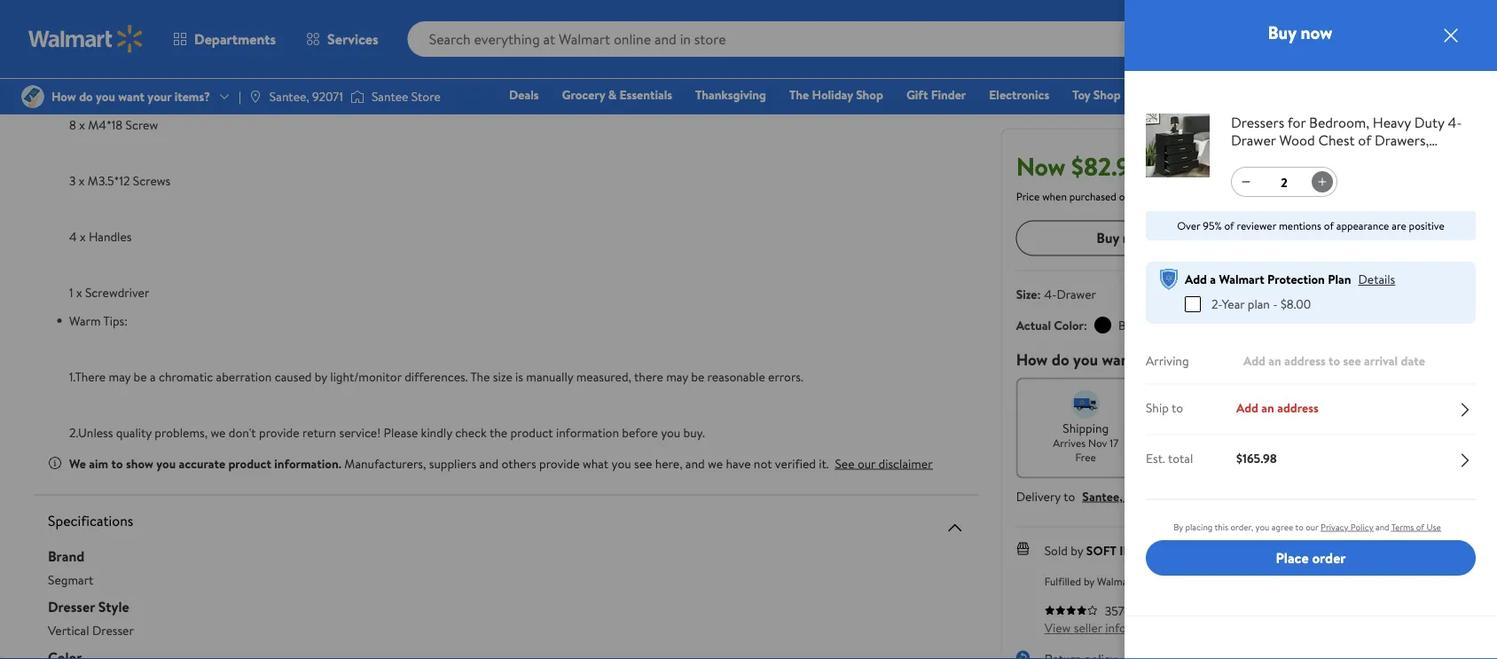 Task type: vqa. For each thing, say whether or not it's contained in the screenshot.
delivery not available
yes



Task type: describe. For each thing, give the bounding box(es) containing it.
92071
[[1126, 487, 1157, 504]]

privacy
[[1321, 521, 1349, 533]]

$165.98
[[1237, 449, 1277, 467]]

1 horizontal spatial provide
[[539, 454, 580, 472]]

1 x screwdriver
[[69, 284, 149, 301]]

gift
[[906, 86, 928, 103]]

pickup not available
[[1203, 419, 1262, 450]]

buy now inside button
[[1097, 228, 1148, 248]]

details button
[[1358, 271, 1396, 288]]

before
[[622, 423, 658, 441]]

1 for 1 x 4-drawer dresser
[[69, 4, 73, 22]]

grocery & essentials
[[562, 86, 672, 103]]

1 vertical spatial dresser
[[48, 597, 95, 616]]

4
[[69, 228, 77, 245]]

by placing this order, you agree to our privacy policy and terms of use
[[1174, 521, 1441, 533]]

0 horizontal spatial :
[[1037, 285, 1041, 302]]

2 horizontal spatial of
[[1416, 521, 1425, 533]]

we
[[69, 454, 86, 472]]

0 vertical spatial dresser
[[140, 4, 181, 22]]

segmart
[[48, 571, 93, 588]]

0 vertical spatial the
[[789, 86, 809, 103]]

add to cart
[[1307, 228, 1377, 248]]

the
[[490, 423, 508, 441]]

see inside buy now dialog
[[1343, 352, 1361, 369]]

when
[[1042, 188, 1067, 203]]

drawer for x
[[97, 4, 137, 22]]

buy now dialog
[[1125, 0, 1497, 659]]

1 horizontal spatial and
[[686, 454, 705, 472]]

to right agree
[[1295, 521, 1304, 533]]

actual color :
[[1016, 316, 1088, 334]]

size
[[493, 368, 512, 385]]

4- for :
[[1044, 285, 1057, 302]]

0 horizontal spatial product
[[228, 454, 271, 472]]

here,
[[655, 454, 683, 472]]

3576
[[1105, 602, 1131, 619]]

available for delivery
[[1370, 435, 1409, 450]]

screws for 3 x m3.5*12 screws
[[133, 172, 171, 189]]

view seller information
[[1045, 619, 1168, 636]]

1 vertical spatial information
[[1105, 619, 1168, 636]]

1 vertical spatial see
[[634, 454, 652, 472]]

walmart image
[[28, 25, 144, 53]]

pickup
[[1214, 419, 1250, 436]]

the holiday shop link
[[781, 85, 891, 104]]

delivery for not
[[1356, 419, 1401, 436]]

2-Year plan - $8.00 checkbox
[[1185, 296, 1201, 312]]

x for handles
[[80, 228, 86, 245]]

0 vertical spatial we
[[211, 423, 226, 441]]

2-
[[1212, 295, 1222, 313]]

0 vertical spatial provide
[[259, 423, 299, 441]]

$8.00
[[1281, 295, 1311, 313]]

accurate
[[179, 454, 225, 472]]

reviews
[[1165, 602, 1206, 619]]

add an address to see arrival date
[[1244, 352, 1425, 369]]

delivery for to
[[1016, 487, 1061, 504]]

holiday
[[812, 86, 853, 103]]

add a walmart protection plan details
[[1185, 271, 1396, 288]]

to right aim
[[111, 454, 123, 472]]

fulfilled by walmart
[[1045, 573, 1136, 588]]

screwdriver
[[85, 284, 149, 301]]

size : 4-drawer
[[1016, 285, 1096, 302]]

and for aim
[[479, 454, 499, 472]]

address for add an address to see arrival date
[[1285, 352, 1326, 369]]

seller for 3576
[[1134, 602, 1162, 619]]

seller for view
[[1074, 619, 1102, 636]]

intent image for pickup image
[[1218, 390, 1247, 418]]

2.unless quality problems, we don't provide return service! please kindly check the product information before you buy.
[[69, 423, 705, 441]]

cart
[[1353, 228, 1377, 248]]

1 vertical spatial a
[[150, 368, 156, 385]]

to left santee,
[[1064, 487, 1075, 504]]

see our disclaimer button
[[835, 454, 933, 472]]

&
[[608, 86, 617, 103]]

place order button
[[1146, 540, 1476, 576]]

specifications image
[[944, 517, 966, 538]]

est. total
[[1146, 449, 1193, 467]]

learn more about strikethrough prices image
[[1194, 163, 1208, 178]]

address for add an address
[[1278, 399, 1319, 416]]

disclaimer
[[879, 454, 933, 472]]

terms of use link
[[1391, 521, 1441, 533]]

our inside buy now dialog
[[1306, 521, 1319, 533]]

sold by soft inc.
[[1045, 542, 1144, 559]]

toy shop link
[[1065, 85, 1129, 104]]

x for m3.5*12
[[79, 172, 85, 189]]

year
[[1222, 295, 1245, 313]]

0 horizontal spatial of
[[1225, 218, 1234, 233]]

fulfilled
[[1045, 573, 1081, 588]]

service!
[[339, 423, 381, 441]]

est.
[[1146, 449, 1165, 467]]

x for m4*18
[[79, 116, 85, 133]]

to inside button
[[1336, 228, 1349, 248]]

3576 seller reviews
[[1105, 602, 1206, 619]]

1 horizontal spatial we
[[708, 454, 723, 472]]

others
[[502, 454, 536, 472]]

Search search field
[[408, 21, 1191, 57]]

2-year plan - $8.00 element
[[1185, 295, 1311, 313]]

add for add to cart
[[1307, 228, 1332, 248]]

date
[[1401, 352, 1425, 369]]

chromatic
[[159, 368, 213, 385]]

buy now inside dialog
[[1268, 20, 1333, 45]]

santee, 92071 button
[[1082, 487, 1157, 504]]

walmart for by
[[1097, 573, 1136, 588]]

protection
[[1268, 271, 1325, 288]]

you left buy.
[[661, 423, 681, 441]]

soft
[[1086, 542, 1117, 559]]

1 may from the left
[[109, 368, 131, 385]]

deals
[[509, 86, 539, 103]]

now $82.99
[[1016, 149, 1144, 183]]

arrival
[[1364, 352, 1398, 369]]

28 x m5*50 screws
[[69, 60, 172, 77]]

edit selections button
[[1371, 283, 1449, 301]]

shipping arrives nov 17 free
[[1053, 419, 1119, 465]]

1 be from the left
[[134, 368, 147, 385]]

there
[[634, 368, 663, 385]]

total
[[1168, 449, 1193, 467]]

tips:
[[103, 312, 128, 329]]

now inside button
[[1123, 228, 1148, 248]]

don't
[[229, 423, 256, 441]]

errors.
[[768, 368, 803, 385]]

shop inside the holiday shop link
[[856, 86, 883, 103]]

0 horizontal spatial the
[[470, 368, 490, 385]]

have
[[726, 454, 751, 472]]

increase quantity dressers for bedroom, heavy duty 4-drawer wood chest of drawers, modern storage bedroom chest for kids room, black vertical storage cabinet for bathroom, closet, entryway, hallway, nursery, l2027, current quantity 2 image
[[1315, 175, 1330, 189]]

close panel image
[[1441, 25, 1462, 46]]

it.
[[819, 454, 829, 472]]

2-year plan - $8.00
[[1212, 295, 1311, 313]]

4 x handles
[[69, 228, 132, 245]]

buy now button
[[1016, 220, 1229, 256]]

inc.
[[1120, 542, 1144, 559]]

2 vertical spatial dresser
[[92, 621, 134, 639]]

place order
[[1276, 548, 1346, 568]]

what
[[583, 454, 609, 472]]

information.
[[274, 454, 341, 472]]

add an address
[[1237, 399, 1319, 416]]

not
[[754, 454, 772, 472]]

over 95% of reviewer mentions of appearance are positive
[[1177, 218, 1445, 233]]

1 horizontal spatial :
[[1084, 316, 1088, 334]]

buy inside buy now button
[[1097, 228, 1119, 248]]

aberration
[[216, 368, 272, 385]]

95%
[[1203, 218, 1222, 233]]

view
[[1045, 619, 1071, 636]]

order,
[[1231, 521, 1254, 533]]

nov
[[1088, 435, 1107, 450]]



Task type: locate. For each thing, give the bounding box(es) containing it.
2 may from the left
[[666, 368, 688, 385]]

be left the chromatic
[[134, 368, 147, 385]]

0 horizontal spatial drawer
[[97, 4, 137, 22]]

1 vertical spatial walmart
[[1097, 573, 1136, 588]]

1 shop from the left
[[856, 86, 883, 103]]

available inside pickup not available
[[1223, 435, 1262, 450]]

0 horizontal spatial provide
[[259, 423, 299, 441]]

3
[[69, 172, 76, 189]]

suppliers
[[429, 454, 476, 472]]

seller down 3.8862 stars out of 5, based on 3576 seller reviews element
[[1074, 619, 1102, 636]]

0 horizontal spatial buy now
[[1097, 228, 1148, 248]]

how
[[1016, 348, 1048, 370]]

drawer for :
[[1057, 285, 1096, 302]]

8 x m4*18 screw
[[69, 116, 158, 133]]

1 horizontal spatial be
[[691, 368, 704, 385]]

delivery to santee, 92071
[[1016, 487, 1157, 504]]

1 vertical spatial an
[[1262, 399, 1275, 416]]

x right 3
[[79, 172, 85, 189]]

not inside pickup not available
[[1203, 435, 1221, 450]]

1 vertical spatial buy
[[1097, 228, 1119, 248]]

return
[[302, 423, 336, 441]]

screws
[[135, 60, 172, 77], [133, 172, 171, 189]]

finder
[[931, 86, 966, 103]]

0 horizontal spatial not
[[1203, 435, 1221, 450]]

the left holiday
[[789, 86, 809, 103]]

Walmart Site-Wide search field
[[408, 21, 1191, 57]]

0 vertical spatial screws
[[135, 60, 172, 77]]

buy.
[[683, 423, 705, 441]]

see left the here,
[[634, 454, 652, 472]]

0 horizontal spatial buy
[[1097, 228, 1119, 248]]

0 vertical spatial see
[[1343, 352, 1361, 369]]

available down "arrival"
[[1370, 435, 1409, 450]]

and left others
[[479, 454, 499, 472]]

0 vertical spatial 1
[[69, 4, 73, 22]]

measured,
[[576, 368, 631, 385]]

0 horizontal spatial available
[[1223, 435, 1262, 450]]

not for delivery
[[1349, 435, 1367, 450]]

0 vertical spatial 4-
[[85, 4, 97, 22]]

we left don't
[[211, 423, 226, 441]]

see
[[835, 454, 855, 472]]

manually
[[526, 368, 573, 385]]

0 vertical spatial :
[[1037, 285, 1041, 302]]

product
[[511, 423, 553, 441], [228, 454, 271, 472]]

be
[[134, 368, 147, 385], [691, 368, 704, 385]]

0 vertical spatial buy
[[1268, 20, 1297, 45]]

4- up walmart image
[[85, 4, 97, 22]]

be left reasonable
[[691, 368, 704, 385]]

item?
[[1174, 348, 1214, 370]]

$82.99
[[1072, 149, 1144, 183]]

x right "28"
[[86, 60, 92, 77]]

add inside button
[[1307, 228, 1332, 248]]

3.8862 stars out of 5, based on 3576 seller reviews element
[[1045, 604, 1098, 615]]

ship to
[[1146, 399, 1183, 416]]

thanksgiving
[[695, 86, 766, 103]]

add up pickup
[[1237, 399, 1259, 416]]

vertical
[[48, 621, 89, 639]]

address up add an address
[[1285, 352, 1326, 369]]

x right 4
[[80, 228, 86, 245]]

actual
[[1016, 316, 1051, 334]]

1 horizontal spatial our
[[1306, 521, 1319, 533]]

x up walmart image
[[76, 4, 82, 22]]

1 horizontal spatial now
[[1301, 20, 1333, 45]]

1.there may be a chromatic aberration caused by light/monitor differences. the size is manually measured, there may be reasonable errors.
[[69, 368, 803, 385]]

2 inside buy now dialog
[[1281, 173, 1288, 190]]

shop inside toy shop link
[[1094, 86, 1121, 103]]

1 vertical spatial :
[[1084, 316, 1088, 334]]

to left cart
[[1336, 228, 1349, 248]]

$199.99
[[1151, 162, 1190, 179]]

2 button
[[1426, 18, 1481, 60]]

problems,
[[155, 423, 208, 441]]

1 horizontal spatial see
[[1343, 352, 1361, 369]]

kindly
[[421, 423, 452, 441]]

1 vertical spatial now
[[1123, 228, 1148, 248]]

information
[[556, 423, 619, 441], [1105, 619, 1168, 636]]

2 1 from the top
[[69, 284, 73, 301]]

: down size : 4-drawer
[[1084, 316, 1088, 334]]

gift finder
[[906, 86, 966, 103]]

online
[[1119, 188, 1147, 203]]

the left size
[[470, 368, 490, 385]]

screws right m5*50
[[135, 60, 172, 77]]

4- for x
[[85, 4, 97, 22]]

0 horizontal spatial we
[[211, 423, 226, 441]]

0 horizontal spatial delivery
[[1016, 487, 1061, 504]]

0 horizontal spatial our
[[858, 454, 876, 472]]

an up the add an address link
[[1269, 352, 1282, 369]]

1 vertical spatial delivery
[[1016, 487, 1061, 504]]

0 vertical spatial an
[[1269, 352, 1282, 369]]

screws for 28 x m5*50 screws
[[135, 60, 172, 77]]

1
[[69, 4, 73, 22], [69, 284, 73, 301]]

by right caused
[[315, 368, 327, 385]]

2 shop from the left
[[1094, 86, 1121, 103]]

add up 2-year plan - $8.00 checkbox
[[1185, 271, 1207, 288]]

1 horizontal spatial buy now
[[1268, 20, 1333, 45]]

1 vertical spatial 4-
[[1044, 285, 1057, 302]]

1 horizontal spatial information
[[1105, 619, 1168, 636]]

how do you want your item?
[[1016, 348, 1214, 370]]

1 1 from the top
[[69, 4, 73, 22]]

1 vertical spatial we
[[708, 454, 723, 472]]

terms
[[1391, 521, 1414, 533]]

order
[[1312, 548, 1346, 568]]

brand
[[48, 546, 85, 566]]

walmart up 3576
[[1097, 573, 1136, 588]]

do
[[1052, 348, 1069, 370]]

available inside delivery not available
[[1370, 435, 1409, 450]]

decrease quantity dressers for bedroom, heavy duty 4-drawer wood chest of drawers, modern storage bedroom chest for kids room, black vertical storage cabinet for bathroom, closet, entryway, hallway, nursery, l2027, current quantity 2 image
[[1239, 175, 1253, 189]]

drawer up walmart image
[[97, 4, 137, 22]]

edit selections
[[1371, 283, 1449, 301]]

intent image for shipping image
[[1072, 390, 1100, 418]]

our right "see"
[[858, 454, 876, 472]]

x for screwdriver
[[76, 284, 82, 301]]

1 vertical spatial screws
[[133, 172, 171, 189]]

sold
[[1045, 542, 1068, 559]]

0 vertical spatial buy now
[[1268, 20, 1333, 45]]

2 be from the left
[[691, 368, 704, 385]]

1 horizontal spatial seller
[[1134, 602, 1162, 619]]

1 horizontal spatial a
[[1210, 271, 1216, 288]]

we left have
[[708, 454, 723, 472]]

by right sold
[[1071, 542, 1084, 559]]

delivery
[[1356, 419, 1401, 436], [1016, 487, 1061, 504]]

not up policy
[[1349, 435, 1367, 450]]

caused
[[275, 368, 312, 385]]

0 horizontal spatial may
[[109, 368, 131, 385]]

2 vertical spatial by
[[1084, 573, 1095, 588]]

1 for 1 x screwdriver
[[69, 284, 73, 301]]

not inside delivery not available
[[1349, 435, 1367, 450]]

4- right size
[[1044, 285, 1057, 302]]

you left agree
[[1256, 521, 1270, 533]]

you right what
[[612, 454, 631, 472]]

want
[[1102, 348, 1136, 370]]

you right do
[[1073, 348, 1098, 370]]

address down add an address to see arrival date
[[1278, 399, 1319, 416]]

brand segmart dresser style vertical dresser
[[48, 546, 134, 639]]

seller
[[1134, 602, 1162, 619], [1074, 619, 1102, 636]]

delivery not available
[[1349, 419, 1409, 450]]

walmart inside buy now dialog
[[1219, 271, 1265, 288]]

by right fulfilled
[[1084, 573, 1095, 588]]

santee,
[[1082, 487, 1123, 504]]

you inside buy now dialog
[[1256, 521, 1270, 533]]

1 horizontal spatial 4-
[[1044, 285, 1057, 302]]

2 not from the left
[[1349, 435, 1367, 450]]

2 available from the left
[[1370, 435, 1409, 450]]

x
[[76, 4, 82, 22], [86, 60, 92, 77], [79, 116, 85, 133], [79, 172, 85, 189], [80, 228, 86, 245], [76, 284, 82, 301]]

you right the show at the bottom left of page
[[156, 454, 176, 472]]

our left privacy
[[1306, 521, 1319, 533]]

privacy policy link
[[1321, 521, 1374, 533]]

1 vertical spatial buy now
[[1097, 228, 1148, 248]]

quality
[[116, 423, 152, 441]]

2 inside button
[[1458, 20, 1464, 35]]

4-
[[85, 4, 97, 22], [1044, 285, 1057, 302]]

shop right holiday
[[856, 86, 883, 103]]

1 vertical spatial by
[[1071, 542, 1084, 559]]

1 horizontal spatial may
[[666, 368, 688, 385]]

buy inside buy now dialog
[[1268, 20, 1297, 45]]

dresser up vertical
[[48, 597, 95, 616]]

a inside buy now dialog
[[1210, 271, 1216, 288]]

now inside dialog
[[1301, 20, 1333, 45]]

to right the ship
[[1172, 399, 1183, 416]]

0 vertical spatial delivery
[[1356, 419, 1401, 436]]

and right the here,
[[686, 454, 705, 472]]

to left "arrival"
[[1329, 352, 1340, 369]]

free
[[1076, 450, 1096, 465]]

1 horizontal spatial 2
[[1458, 20, 1464, 35]]

an for add an address
[[1262, 399, 1275, 416]]

to
[[1336, 228, 1349, 248], [1329, 352, 1340, 369], [1172, 399, 1183, 416], [111, 454, 123, 472], [1064, 487, 1075, 504], [1295, 521, 1304, 533]]

1 horizontal spatial product
[[511, 423, 553, 441]]

walmart for a
[[1219, 271, 1265, 288]]

1 vertical spatial the
[[470, 368, 490, 385]]

toy
[[1073, 86, 1091, 103]]

1 up warm
[[69, 284, 73, 301]]

1 vertical spatial provide
[[539, 454, 580, 472]]

an right intent image for pickup
[[1262, 399, 1275, 416]]

electronics link
[[981, 85, 1057, 104]]

available for pickup
[[1223, 435, 1262, 450]]

1 vertical spatial 1
[[69, 284, 73, 301]]

0 vertical spatial walmart
[[1219, 271, 1265, 288]]

0 horizontal spatial seller
[[1074, 619, 1102, 636]]

by for fulfilled
[[1084, 573, 1095, 588]]

selections
[[1395, 283, 1449, 301]]

add for add an address to see arrival date
[[1244, 352, 1266, 369]]

an for add an address to see arrival date
[[1269, 352, 1282, 369]]

3 x m3.5*12 screws
[[69, 172, 171, 189]]

0 vertical spatial our
[[858, 454, 876, 472]]

1 horizontal spatial the
[[789, 86, 809, 103]]

not for pickup
[[1203, 435, 1221, 450]]

1 vertical spatial product
[[228, 454, 271, 472]]

appearance
[[1337, 218, 1389, 233]]

:
[[1037, 285, 1041, 302], [1084, 316, 1088, 334]]

1 available from the left
[[1223, 435, 1262, 450]]

buy
[[1268, 20, 1297, 45], [1097, 228, 1119, 248]]

handles
[[89, 228, 132, 245]]

view seller information link
[[1045, 619, 1168, 636]]

1 horizontal spatial shop
[[1094, 86, 1121, 103]]

drawer up "color"
[[1057, 285, 1096, 302]]

1 vertical spatial address
[[1278, 399, 1319, 416]]

0 horizontal spatial information
[[556, 423, 619, 441]]

a left the chromatic
[[150, 368, 156, 385]]

1 vertical spatial our
[[1306, 521, 1319, 533]]

we
[[211, 423, 226, 441], [708, 454, 723, 472]]

x right 8
[[79, 116, 85, 133]]

plan
[[1248, 295, 1270, 313]]

2 horizontal spatial and
[[1376, 521, 1390, 533]]

and for placing
[[1376, 521, 1390, 533]]

product right the the
[[511, 423, 553, 441]]

0 horizontal spatial shop
[[856, 86, 883, 103]]

screws right "m3.5*12"
[[133, 172, 171, 189]]

is
[[515, 368, 523, 385]]

0 vertical spatial product
[[511, 423, 553, 441]]

of left use
[[1416, 521, 1425, 533]]

grocery
[[562, 86, 605, 103]]

and
[[479, 454, 499, 472], [686, 454, 705, 472], [1376, 521, 1390, 533]]

provide left what
[[539, 454, 580, 472]]

x up warm
[[76, 284, 82, 301]]

address
[[1285, 352, 1326, 369], [1278, 399, 1319, 416]]

0 horizontal spatial 4-
[[85, 4, 97, 22]]

by
[[315, 368, 327, 385], [1071, 542, 1084, 559], [1084, 573, 1095, 588]]

1 up walmart image
[[69, 4, 73, 22]]

shop right toy
[[1094, 86, 1121, 103]]

toy shop
[[1073, 86, 1121, 103]]

use
[[1427, 521, 1441, 533]]

1 horizontal spatial buy
[[1268, 20, 1297, 45]]

0 vertical spatial address
[[1285, 352, 1326, 369]]

add for add an address
[[1237, 399, 1259, 416]]

x for 4-
[[76, 4, 82, 22]]

seller right 3576
[[1134, 602, 1162, 619]]

add left appearance
[[1307, 228, 1332, 248]]

electronics
[[989, 86, 1050, 103]]

1 horizontal spatial not
[[1349, 435, 1367, 450]]

add for add a walmart protection plan details
[[1185, 271, 1207, 288]]

x for m5*50
[[86, 60, 92, 77]]

1 horizontal spatial of
[[1324, 218, 1334, 233]]

of right 95%
[[1225, 218, 1234, 233]]

purchased
[[1070, 188, 1117, 203]]

0 horizontal spatial be
[[134, 368, 147, 385]]

delivery down "arrival"
[[1356, 419, 1401, 436]]

product down don't
[[228, 454, 271, 472]]

this
[[1215, 521, 1229, 533]]

0 vertical spatial by
[[315, 368, 327, 385]]

positive
[[1409, 218, 1445, 233]]

by for sold
[[1071, 542, 1084, 559]]

delivery inside delivery not available
[[1356, 419, 1401, 436]]

0 horizontal spatial and
[[479, 454, 499, 472]]

0 horizontal spatial walmart
[[1097, 573, 1136, 588]]

warm
[[69, 312, 101, 329]]

may right there at the left bottom of page
[[666, 368, 688, 385]]

0 vertical spatial information
[[556, 423, 619, 441]]

provide right don't
[[259, 423, 299, 441]]

available down intent image for pickup
[[1223, 435, 1262, 450]]

color
[[1054, 316, 1084, 334]]

may right 1.there
[[109, 368, 131, 385]]

and left terms
[[1376, 521, 1390, 533]]

1 vertical spatial drawer
[[1057, 285, 1096, 302]]

edit
[[1371, 283, 1392, 301]]

specifications
[[48, 511, 133, 530]]

not right the total
[[1203, 435, 1221, 450]]

: up actual
[[1037, 285, 1041, 302]]

m5*50
[[95, 60, 132, 77]]

of right 'mentions'
[[1324, 218, 1334, 233]]

0 horizontal spatial now
[[1123, 228, 1148, 248]]

1 horizontal spatial walmart
[[1219, 271, 1265, 288]]

add an address link
[[1237, 399, 1319, 416]]

dresser down style
[[92, 621, 134, 639]]

1 horizontal spatial available
[[1370, 435, 1409, 450]]

dresser up 28 x m5*50 screws
[[140, 4, 181, 22]]

a up 2-
[[1210, 271, 1216, 288]]

agree
[[1272, 521, 1293, 533]]

0 vertical spatial drawer
[[97, 4, 137, 22]]

1 horizontal spatial drawer
[[1057, 285, 1096, 302]]

walmart up 2-year plan - $8.00 element
[[1219, 271, 1265, 288]]

0 vertical spatial now
[[1301, 20, 1333, 45]]

grocery & essentials link
[[554, 85, 680, 104]]

delivery up sold
[[1016, 487, 1061, 504]]

see left "arrival"
[[1343, 352, 1361, 369]]

0 horizontal spatial 2
[[1281, 173, 1288, 190]]

1 horizontal spatial delivery
[[1356, 419, 1401, 436]]

add up intent image for pickup
[[1244, 352, 1266, 369]]

your
[[1140, 348, 1171, 370]]

0 horizontal spatial a
[[150, 368, 156, 385]]

1 not from the left
[[1203, 435, 1221, 450]]

0 vertical spatial 2
[[1458, 20, 1464, 35]]

1 vertical spatial 2
[[1281, 173, 1288, 190]]

and inside buy now dialog
[[1376, 521, 1390, 533]]

0 horizontal spatial see
[[634, 454, 652, 472]]

0 vertical spatial a
[[1210, 271, 1216, 288]]



